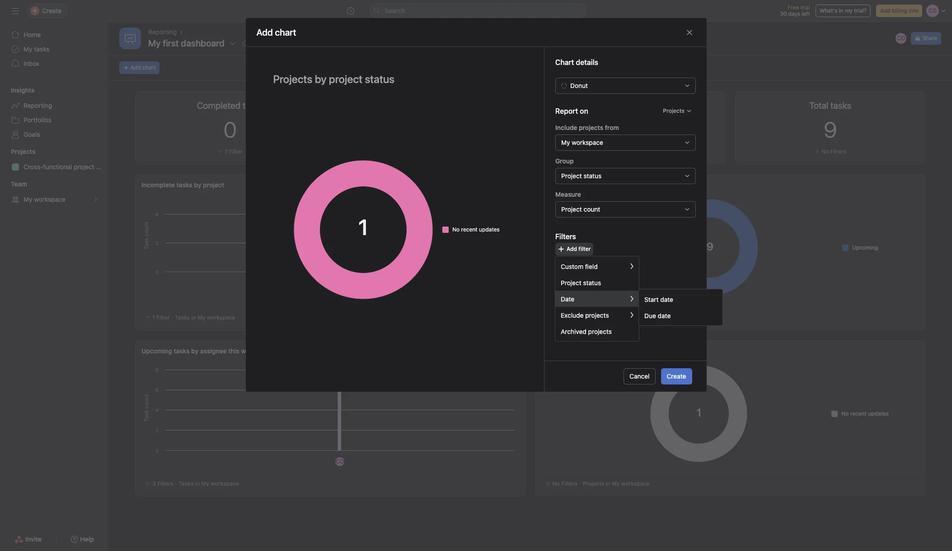 Task type: vqa. For each thing, say whether or not it's contained in the screenshot.
Tasks
yes



Task type: locate. For each thing, give the bounding box(es) containing it.
0 vertical spatial status
[[583, 172, 601, 180]]

date right due
[[658, 312, 671, 320]]

filters
[[830, 148, 846, 155], [555, 233, 576, 241], [157, 481, 173, 488], [561, 481, 577, 488]]

1 horizontal spatial reporting link
[[148, 27, 177, 37]]

1 horizontal spatial by
[[560, 181, 567, 189]]

add for add billing info
[[880, 7, 890, 14]]

0 horizontal spatial upcoming
[[141, 347, 172, 355]]

0 vertical spatial projects button
[[659, 105, 696, 117]]

no inside button
[[821, 148, 829, 155]]

project status for project status link
[[561, 279, 601, 287]]

tasks right 3 filters
[[179, 481, 194, 488]]

0 button right from
[[624, 117, 637, 142]]

1 horizontal spatial projects button
[[659, 105, 696, 117]]

project inside project status link
[[561, 279, 581, 287]]

tasks down home
[[34, 45, 49, 53]]

0 vertical spatial add
[[880, 7, 890, 14]]

1 horizontal spatial updates
[[868, 411, 889, 417]]

1 horizontal spatial no filters
[[821, 148, 846, 155]]

my inside teams element
[[23, 196, 32, 203]]

status left this month on the right top
[[604, 181, 623, 189]]

my workspace inside my workspace dropdown button
[[561, 139, 603, 146]]

tasks
[[34, 45, 49, 53], [176, 181, 192, 189], [174, 347, 190, 355]]

2 vertical spatial status
[[583, 279, 601, 287]]

upcoming for upcoming tasks by assignee this week
[[141, 347, 172, 355]]

date for start date
[[660, 296, 673, 303]]

1 horizontal spatial add
[[566, 246, 577, 253]]

projects up archived projects link
[[585, 312, 609, 319]]

0 vertical spatial project status
[[561, 172, 601, 180]]

portfolios link
[[5, 113, 103, 127]]

add filter button
[[555, 243, 593, 256]]

by up measure
[[560, 181, 567, 189]]

1 horizontal spatial 1 filter button
[[616, 147, 645, 156]]

from
[[605, 124, 619, 131]]

tasks in my workspace
[[175, 314, 235, 321], [575, 314, 635, 321], [179, 481, 239, 488]]

completion
[[569, 181, 602, 189]]

archived
[[561, 328, 586, 335]]

workspace
[[572, 139, 603, 146], [34, 196, 65, 203], [207, 314, 235, 321], [607, 314, 635, 321], [211, 481, 239, 488], [621, 481, 650, 488]]

reporting inside "reporting" link
[[23, 102, 52, 109]]

0 horizontal spatial 1 filter button
[[216, 147, 245, 156]]

exclude projects link
[[555, 307, 639, 324]]

2 vertical spatial add
[[566, 246, 577, 253]]

date
[[561, 295, 574, 303]]

0 horizontal spatial projects button
[[0, 147, 35, 156]]

1 horizontal spatial 0
[[624, 117, 637, 142]]

9
[[824, 117, 837, 142]]

project inside project count dropdown button
[[561, 206, 582, 213]]

add left billing on the top of page
[[880, 7, 890, 14]]

co inside "button"
[[897, 35, 905, 42]]

tasks up measure
[[542, 181, 558, 189]]

0 right from
[[624, 117, 637, 142]]

billing
[[892, 7, 907, 14]]

insights element
[[0, 82, 108, 144]]

1 filter
[[225, 148, 243, 155], [625, 148, 643, 155], [152, 314, 170, 321], [552, 314, 570, 321]]

tasks in my workspace for upcoming tasks by assignee this week
[[179, 481, 239, 488]]

0 vertical spatial reporting
[[148, 28, 177, 36]]

0 vertical spatial tasks
[[34, 45, 49, 53]]

projects button inside projects element
[[0, 147, 35, 156]]

report image
[[125, 33, 136, 44]]

date right the start
[[660, 296, 673, 303]]

reporting
[[148, 28, 177, 36], [23, 102, 52, 109]]

0 horizontal spatial 0 button
[[224, 117, 237, 142]]

upcoming
[[852, 244, 878, 251], [141, 347, 172, 355]]

co
[[897, 35, 905, 42], [336, 459, 344, 465]]

include projects from
[[555, 124, 619, 131]]

tasks for incomplete
[[176, 181, 192, 189]]

my workspace inside my workspace link
[[23, 196, 65, 203]]

my workspace down include projects from
[[561, 139, 603, 146]]

updates
[[479, 226, 500, 233], [868, 411, 889, 417]]

0 horizontal spatial reporting
[[23, 102, 52, 109]]

0 vertical spatial my workspace
[[561, 139, 603, 146]]

1 project status from the top
[[561, 172, 601, 180]]

recent
[[461, 226, 477, 233], [850, 411, 867, 417]]

project
[[561, 172, 582, 180], [561, 206, 582, 213], [561, 279, 581, 287]]

search button
[[369, 4, 586, 18]]

date inside "link"
[[658, 312, 671, 320]]

add left filter
[[566, 246, 577, 253]]

0 horizontal spatial by
[[191, 347, 198, 355]]

0 horizontal spatial recent
[[461, 226, 477, 233]]

tasks for my
[[34, 45, 49, 53]]

team
[[11, 180, 27, 188]]

1 vertical spatial projects
[[585, 312, 609, 319]]

close image
[[686, 29, 693, 36]]

2 project from the top
[[561, 206, 582, 213]]

tasks by completion status this month
[[542, 181, 656, 189]]

2 1 filter button from the left
[[616, 147, 645, 156]]

in
[[839, 7, 844, 14], [191, 314, 196, 321], [591, 314, 596, 321], [195, 481, 200, 488], [606, 481, 610, 488]]

project status down custom field
[[561, 279, 601, 287]]

1 vertical spatial project status
[[561, 279, 601, 287]]

2 project status from the top
[[561, 279, 601, 287]]

in for by project
[[191, 314, 196, 321]]

tasks up upcoming tasks by assignee this week
[[175, 314, 190, 321]]

my inside dropdown button
[[561, 139, 570, 146]]

0 horizontal spatial add
[[131, 64, 141, 71]]

reporting up portfolios
[[23, 102, 52, 109]]

1 vertical spatial date
[[658, 312, 671, 320]]

projects for archived
[[588, 328, 612, 335]]

add inside button
[[131, 64, 141, 71]]

by for projects
[[568, 347, 575, 355]]

0
[[224, 117, 237, 142], [624, 117, 637, 142]]

0 vertical spatial projects
[[579, 124, 603, 131]]

my workspace down team
[[23, 196, 65, 203]]

date link
[[555, 291, 639, 307]]

add chart button
[[119, 61, 160, 74]]

tasks left 'by project' at the left
[[176, 181, 192, 189]]

project down group
[[561, 172, 582, 180]]

insights
[[11, 86, 35, 94]]

home
[[23, 31, 41, 38]]

status up tasks by completion status this month on the top right of the page
[[583, 172, 601, 180]]

add inside dropdown button
[[566, 246, 577, 253]]

filter
[[578, 246, 591, 253]]

group
[[555, 157, 574, 165]]

1 horizontal spatial co
[[897, 35, 905, 42]]

by down archived
[[568, 347, 575, 355]]

reporting link up portfolios
[[5, 99, 103, 113]]

project status inside "dropdown button"
[[561, 172, 601, 180]]

functional
[[43, 163, 72, 171]]

date
[[660, 296, 673, 303], [658, 312, 671, 320]]

1 vertical spatial upcoming
[[141, 347, 172, 355]]

0 vertical spatial updates
[[479, 226, 500, 233]]

add inside button
[[880, 7, 890, 14]]

1 horizontal spatial my workspace
[[561, 139, 603, 146]]

2 vertical spatial tasks
[[174, 347, 190, 355]]

1 vertical spatial add
[[131, 64, 141, 71]]

0 vertical spatial date
[[660, 296, 673, 303]]

reporting link
[[148, 27, 177, 37], [5, 99, 103, 113]]

project down custom
[[561, 279, 581, 287]]

incomplete tasks by project
[[141, 181, 224, 189]]

0 vertical spatial upcoming
[[852, 244, 878, 251]]

tasks left assignee
[[174, 347, 190, 355]]

project status
[[577, 347, 618, 355]]

add for add chart
[[131, 64, 141, 71]]

projects left from
[[579, 124, 603, 131]]

1 vertical spatial projects button
[[0, 147, 35, 156]]

tasks up archived projects
[[575, 314, 590, 321]]

first dashboard
[[163, 38, 224, 48]]

add to starred image
[[242, 40, 249, 47]]

status inside "dropdown button"
[[583, 172, 601, 180]]

0 vertical spatial co
[[897, 35, 905, 42]]

exclude
[[561, 312, 584, 319]]

projects for include
[[579, 124, 603, 131]]

cross-functional project plan
[[23, 163, 108, 171]]

projects element
[[0, 144, 108, 176]]

1 horizontal spatial upcoming
[[852, 244, 878, 251]]

tasks
[[542, 181, 558, 189], [175, 314, 190, 321], [575, 314, 590, 321], [179, 481, 194, 488]]

no recent updates
[[452, 226, 500, 233], [842, 411, 889, 417]]

cancel button
[[624, 369, 655, 385]]

reporting link up my first dashboard
[[148, 27, 177, 37]]

0 horizontal spatial my workspace
[[23, 196, 65, 203]]

add
[[880, 7, 890, 14], [131, 64, 141, 71], [566, 246, 577, 253]]

0 horizontal spatial updates
[[479, 226, 500, 233]]

project status up "completion"
[[561, 172, 601, 180]]

2 vertical spatial projects
[[588, 328, 612, 335]]

create
[[667, 373, 686, 380]]

status down field
[[583, 279, 601, 287]]

0 horizontal spatial co
[[336, 459, 344, 465]]

0 horizontal spatial no filters
[[552, 481, 577, 488]]

my
[[148, 38, 161, 48], [23, 45, 32, 53], [561, 139, 570, 146], [23, 196, 32, 203], [198, 314, 205, 321], [598, 314, 606, 321], [201, 481, 209, 488], [612, 481, 620, 488]]

custom
[[561, 263, 583, 270]]

1 filter button up project status "dropdown button"
[[616, 147, 645, 156]]

tasks inside 'link'
[[34, 45, 49, 53]]

due date
[[644, 312, 671, 320]]

home link
[[5, 28, 103, 42]]

add left chart
[[131, 64, 141, 71]]

1 horizontal spatial reporting
[[148, 28, 177, 36]]

project inside project status "dropdown button"
[[561, 172, 582, 180]]

3 project from the top
[[561, 279, 581, 287]]

archived projects
[[561, 328, 612, 335]]

start date
[[644, 296, 673, 303]]

0 button
[[224, 117, 237, 142], [624, 117, 637, 142]]

project status
[[561, 172, 601, 180], [561, 279, 601, 287]]

2 vertical spatial project
[[561, 279, 581, 287]]

reporting up my first dashboard
[[148, 28, 177, 36]]

what's in my trial?
[[820, 7, 867, 14]]

0 horizontal spatial reporting link
[[5, 99, 103, 113]]

projects down exclude projects link at bottom
[[588, 328, 612, 335]]

1 vertical spatial reporting link
[[5, 99, 103, 113]]

2 horizontal spatial add
[[880, 7, 890, 14]]

1 vertical spatial tasks
[[176, 181, 192, 189]]

in for by
[[195, 481, 200, 488]]

project down measure
[[561, 206, 582, 213]]

0 vertical spatial no filters
[[821, 148, 846, 155]]

1 horizontal spatial 0 button
[[624, 117, 637, 142]]

1 vertical spatial reporting
[[23, 102, 52, 109]]

date for due date
[[658, 312, 671, 320]]

team button
[[0, 180, 27, 189]]

by left assignee
[[191, 347, 198, 355]]

report on
[[555, 107, 588, 115]]

1 vertical spatial no recent updates
[[842, 411, 889, 417]]

projects
[[579, 124, 603, 131], [585, 312, 609, 319], [588, 328, 612, 335]]

0 vertical spatial no recent updates
[[452, 226, 500, 233]]

1 vertical spatial my workspace
[[23, 196, 65, 203]]

0 button down completed tasks
[[224, 117, 237, 142]]

add billing info button
[[876, 5, 922, 17]]

status for project status "dropdown button"
[[583, 172, 601, 180]]

this month
[[624, 181, 656, 189]]

workspace inside teams element
[[34, 196, 65, 203]]

1 vertical spatial project
[[561, 206, 582, 213]]

2 horizontal spatial by
[[568, 347, 575, 355]]

0 down completed tasks
[[224, 117, 237, 142]]

cross-functional project plan link
[[5, 160, 108, 174]]

by
[[560, 181, 567, 189], [191, 347, 198, 355], [568, 347, 575, 355]]

0 vertical spatial project
[[561, 172, 582, 180]]

search
[[385, 7, 405, 14]]

0 horizontal spatial 0
[[224, 117, 237, 142]]

1 filter button up 'by project' at the left
[[216, 147, 245, 156]]

1 vertical spatial recent
[[850, 411, 867, 417]]

project status link
[[555, 275, 639, 291]]

1 project from the top
[[561, 172, 582, 180]]



Task type: describe. For each thing, give the bounding box(es) containing it.
custom field
[[561, 263, 598, 270]]

add chart
[[131, 64, 156, 71]]

trial?
[[854, 7, 867, 14]]

add chart
[[256, 27, 296, 37]]

share
[[922, 35, 937, 42]]

filters inside no filters button
[[830, 148, 846, 155]]

co button
[[895, 32, 908, 45]]

start date link
[[639, 291, 723, 308]]

0 vertical spatial recent
[[461, 226, 477, 233]]

my tasks
[[23, 45, 49, 53]]

by for tasks
[[560, 181, 567, 189]]

global element
[[0, 22, 108, 76]]

completed tasks
[[197, 100, 263, 111]]

tasks for upcoming
[[174, 347, 190, 355]]

goals link
[[5, 127, 103, 142]]

trial
[[800, 4, 810, 11]]

1 0 button from the left
[[224, 117, 237, 142]]

cross-
[[23, 163, 43, 171]]

portfolios
[[23, 116, 51, 124]]

project status button
[[555, 168, 696, 184]]

in for project status
[[606, 481, 610, 488]]

project
[[74, 163, 94, 171]]

1 1 filter button from the left
[[216, 147, 245, 156]]

measure
[[555, 191, 581, 198]]

what's
[[820, 7, 837, 14]]

cancel
[[629, 373, 650, 380]]

invite
[[25, 536, 42, 544]]

project count button
[[555, 202, 696, 218]]

no filters button
[[812, 147, 849, 156]]

create button
[[661, 369, 692, 385]]

my workspace link
[[5, 192, 103, 207]]

2 0 from the left
[[624, 117, 637, 142]]

upcoming for upcoming
[[852, 244, 878, 251]]

chart
[[142, 64, 156, 71]]

invite button
[[9, 532, 48, 548]]

goals
[[23, 131, 40, 138]]

search list box
[[369, 4, 586, 18]]

0 horizontal spatial no recent updates
[[452, 226, 500, 233]]

1 vertical spatial updates
[[868, 411, 889, 417]]

days
[[788, 10, 800, 17]]

what's in my trial? button
[[816, 5, 871, 17]]

status for project status link
[[583, 279, 601, 287]]

add filter
[[566, 246, 591, 253]]

2 0 button from the left
[[624, 117, 637, 142]]

my workspace button
[[555, 135, 696, 151]]

tasks in my workspace for incomplete tasks by project
[[175, 314, 235, 321]]

project count
[[561, 206, 600, 213]]

workspace inside dropdown button
[[572, 139, 603, 146]]

30
[[780, 10, 787, 17]]

custom field link
[[555, 258, 639, 275]]

assignee
[[200, 347, 227, 355]]

due
[[644, 312, 656, 320]]

start
[[644, 296, 659, 303]]

1 vertical spatial no filters
[[552, 481, 577, 488]]

3 filters
[[152, 481, 173, 488]]

no filters inside button
[[821, 148, 846, 155]]

donut
[[570, 82, 588, 89]]

due date link
[[639, 308, 723, 324]]

my tasks link
[[5, 42, 103, 56]]

free
[[788, 4, 799, 11]]

add for add filter
[[566, 246, 577, 253]]

inbox link
[[5, 56, 103, 71]]

this week
[[228, 347, 257, 355]]

plan
[[96, 163, 108, 171]]

1 vertical spatial status
[[604, 181, 623, 189]]

insights button
[[0, 86, 35, 95]]

info
[[909, 7, 918, 14]]

my
[[845, 7, 853, 14]]

project for measure
[[561, 206, 582, 213]]

include
[[555, 124, 577, 131]]

count
[[583, 206, 600, 213]]

0 vertical spatial reporting link
[[148, 27, 177, 37]]

exclude projects
[[561, 312, 609, 319]]

9 button
[[824, 117, 837, 142]]

by project
[[194, 181, 224, 189]]

in inside what's in my trial? button
[[839, 7, 844, 14]]

teams element
[[0, 176, 108, 209]]

left
[[802, 10, 810, 17]]

Projects by project status text field
[[267, 69, 522, 89]]

inbox
[[23, 60, 39, 67]]

projects by project status
[[542, 347, 618, 355]]

chart details
[[555, 58, 598, 66]]

hide sidebar image
[[12, 7, 19, 14]]

my inside 'link'
[[23, 45, 32, 53]]

project status for project status "dropdown button"
[[561, 172, 601, 180]]

free trial 30 days left
[[780, 4, 810, 17]]

field
[[585, 263, 598, 270]]

1 vertical spatial co
[[336, 459, 344, 465]]

total tasks
[[809, 100, 851, 111]]

1 horizontal spatial recent
[[850, 411, 867, 417]]

archived projects link
[[555, 324, 639, 340]]

incomplete
[[141, 181, 175, 189]]

1 0 from the left
[[224, 117, 237, 142]]

projects in my workspace
[[583, 481, 650, 488]]

donut button
[[555, 78, 696, 94]]

1 horizontal spatial no recent updates
[[842, 411, 889, 417]]

3
[[152, 481, 156, 488]]

my first dashboard
[[148, 38, 224, 48]]

add billing info
[[880, 7, 918, 14]]

upcoming tasks by assignee this week
[[141, 347, 257, 355]]

projects for exclude
[[585, 312, 609, 319]]

project for group
[[561, 172, 582, 180]]

show options image
[[229, 40, 236, 47]]



